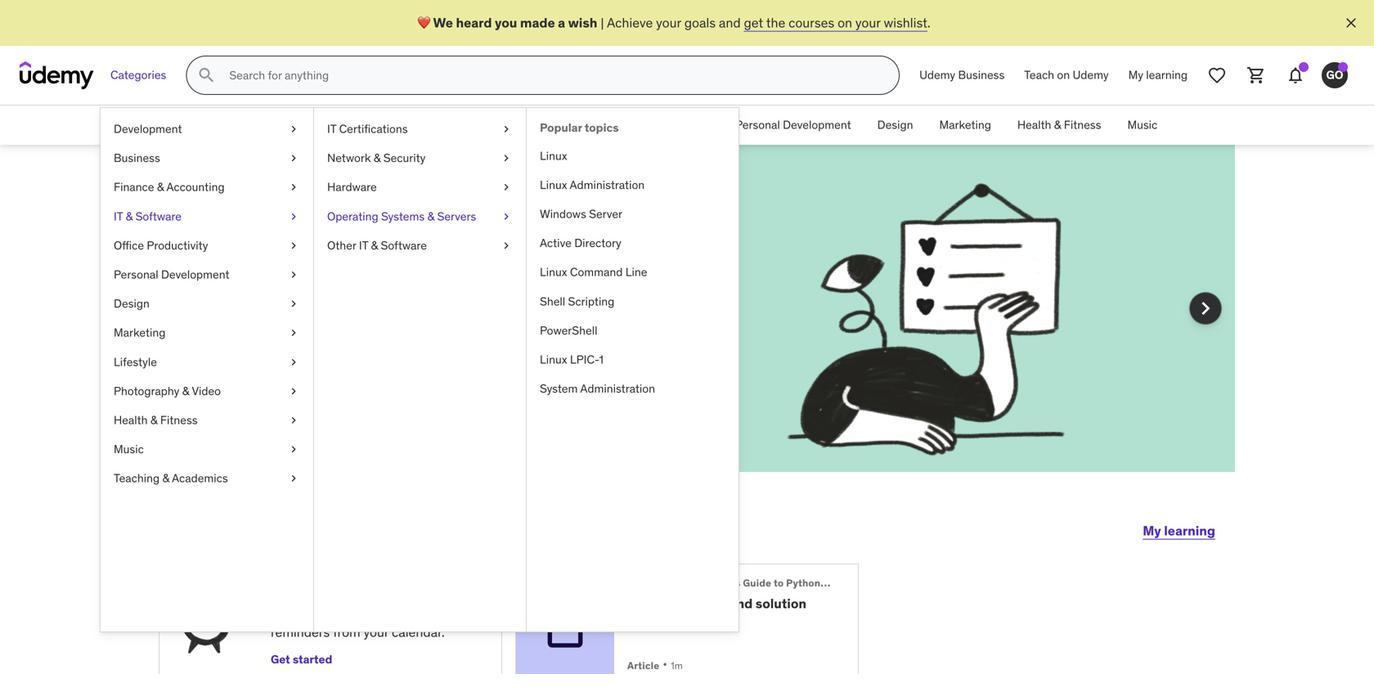Task type: locate. For each thing, give the bounding box(es) containing it.
1 horizontal spatial music link
[[1115, 106, 1171, 145]]

personal
[[736, 118, 780, 132], [114, 267, 158, 282]]

0 horizontal spatial health & fitness link
[[101, 406, 313, 435]]

development
[[783, 118, 851, 132], [114, 121, 182, 136], [161, 267, 230, 282]]

take
[[289, 324, 315, 341]]

1 vertical spatial make
[[264, 306, 296, 322]]

courses
[[789, 14, 835, 31]]

step
[[366, 324, 392, 341]]

get up calendar.
[[419, 606, 440, 622]]

music for bottommost music link
[[114, 442, 144, 457]]

each
[[311, 606, 339, 622]]

11.
[[627, 595, 643, 612]]

music link
[[1115, 106, 1171, 145], [101, 435, 313, 464]]

0 vertical spatial accounting
[[437, 118, 495, 132]]

0 horizontal spatial finance & accounting
[[114, 180, 225, 194]]

my learning
[[1129, 68, 1188, 82], [1143, 522, 1216, 539]]

software
[[543, 118, 589, 132], [135, 209, 182, 224], [381, 238, 427, 253]]

linux up system
[[540, 352, 567, 367]]

other
[[327, 238, 356, 253]]

0 horizontal spatial marketing link
[[101, 318, 313, 347]]

to
[[249, 306, 261, 322], [774, 577, 784, 589], [364, 581, 377, 598]]

productivity left did
[[147, 238, 208, 253]]

3 linux from the top
[[540, 265, 567, 280]]

xsmall image for it certifications
[[500, 121, 513, 137]]

linux administration
[[540, 177, 645, 192]]

0 vertical spatial fitness
[[1064, 118, 1102, 132]]

0 horizontal spatial marketing
[[114, 325, 166, 340]]

1 horizontal spatial software
[[381, 238, 427, 253]]

& inside photography & video 'link'
[[182, 384, 189, 398]]

0 vertical spatial administration
[[570, 177, 645, 192]]

xsmall image for development
[[287, 121, 300, 137]]

1 vertical spatial office
[[114, 238, 144, 253]]

photography
[[114, 384, 179, 398]]

active
[[540, 236, 572, 250]]

1 horizontal spatial you
[[495, 14, 517, 31]]

0 vertical spatial office productivity link
[[602, 106, 722, 145]]

personal for lifestyle
[[114, 267, 158, 282]]

xsmall image inside development link
[[287, 121, 300, 137]]

xsmall image inside other it & software link
[[500, 238, 513, 254]]

marketing up lifestyle
[[114, 325, 166, 340]]

xsmall image for other it & software
[[500, 238, 513, 254]]

health & fitness link down video
[[101, 406, 313, 435]]

xsmall image inside business link
[[287, 150, 300, 166]]

1 horizontal spatial music
[[1128, 118, 1158, 132]]

udemy right teach
[[1073, 68, 1109, 82]]

personal development link
[[722, 106, 864, 145], [101, 260, 313, 289]]

1 vertical spatial fitness
[[160, 413, 198, 427]]

1 horizontal spatial get
[[419, 606, 440, 622]]

xsmall image inside the health & fitness link
[[287, 412, 300, 428]]

0 horizontal spatial the
[[318, 324, 337, 341]]

xsmall image inside teaching & academics link
[[287, 471, 300, 487]]

0 vertical spatial office
[[615, 118, 645, 132]]

your inside carousel element
[[438, 324, 464, 341]]

xsmall image inside finance & accounting link
[[287, 179, 300, 195]]

directory
[[574, 236, 621, 250]]

linux
[[540, 148, 567, 163], [540, 177, 567, 192], [540, 265, 567, 280], [540, 352, 567, 367]]

it certifications link
[[314, 115, 526, 144]]

finance & accounting link down development link
[[101, 173, 313, 202]]

personal for health & fitness
[[736, 118, 780, 132]]

accounting up network & security link
[[437, 118, 495, 132]]

1 horizontal spatial office productivity
[[615, 118, 709, 132]]

design link for health & fitness
[[864, 106, 926, 145]]

marketing link up video
[[101, 318, 313, 347]]

finance
[[384, 118, 424, 132], [114, 180, 154, 194]]

& inside network & security link
[[374, 151, 381, 165]]

1 horizontal spatial personal
[[736, 118, 780, 132]]

0 horizontal spatial design
[[114, 296, 150, 311]]

xsmall image inside design link
[[287, 296, 300, 312]]

1 horizontal spatial business
[[311, 118, 358, 132]]

0 vertical spatial my
[[1129, 68, 1144, 82]]

0 horizontal spatial to
[[249, 306, 261, 322]]

office productivity
[[615, 118, 709, 132], [114, 238, 208, 253]]

1 horizontal spatial accounting
[[437, 118, 495, 132]]

operating systems & servers link
[[314, 202, 526, 231]]

1 horizontal spatial productivity
[[648, 118, 709, 132]]

0 vertical spatial marketing link
[[926, 106, 1004, 145]]

xsmall image inside marketing link
[[287, 325, 300, 341]]

health & fitness
[[1018, 118, 1102, 132], [114, 413, 198, 427]]

health down teach
[[1018, 118, 1052, 132]]

0 vertical spatial it & software link
[[508, 106, 602, 145]]

0 horizontal spatial a
[[446, 216, 466, 259]]

linux up the shell
[[540, 265, 567, 280]]

business up network
[[311, 118, 358, 132]]

and inside carousel element
[[264, 324, 286, 341]]

business link for lifestyle
[[101, 144, 313, 173]]

marketing down udemy business 'link'
[[940, 118, 991, 132]]

personal development for health & fitness
[[736, 118, 851, 132]]

business for health & fitness
[[311, 118, 358, 132]]

0 vertical spatial software
[[543, 118, 589, 132]]

categories
[[110, 68, 166, 82]]

❤️
[[417, 14, 431, 31]]

it & software link for health & fitness
[[508, 106, 602, 145]]

get
[[744, 14, 763, 31]]

administration
[[570, 177, 645, 192], [580, 381, 655, 396]]

xsmall image inside music link
[[287, 441, 300, 457]]

it & software for health & fitness
[[521, 118, 589, 132]]

xsmall image for hardware
[[500, 179, 513, 195]]

xsmall image for network & security
[[500, 150, 513, 166]]

health & fitness down photography
[[114, 413, 198, 427]]

0 vertical spatial productivity
[[648, 118, 709, 132]]

1 horizontal spatial design link
[[864, 106, 926, 145]]

linux for linux lpic-1
[[540, 352, 567, 367]]

office productivity link up linux administration link
[[602, 106, 722, 145]]

linux down popular
[[540, 148, 567, 163]]

xsmall image inside operating systems & servers link
[[500, 208, 513, 224]]

get left started
[[271, 652, 290, 667]]

1 vertical spatial personal
[[114, 267, 158, 282]]

0 horizontal spatial finance
[[114, 180, 154, 194]]

xsmall image inside it certifications link
[[500, 121, 513, 137]]

the down come
[[318, 324, 337, 341]]

1 vertical spatial it & software
[[114, 209, 182, 224]]

to up solution
[[774, 577, 784, 589]]

network & security
[[327, 151, 426, 165]]

health down photography
[[114, 413, 148, 427]]

health & fitness link down teach on udemy link
[[1004, 106, 1115, 145]]

shopping cart with 0 items image
[[1247, 65, 1266, 85]]

0 vertical spatial learning
[[1146, 68, 1188, 82]]

accounting for health & fitness
[[437, 118, 495, 132]]

xsmall image for photography & video
[[287, 383, 300, 399]]

1 horizontal spatial make
[[350, 216, 440, 259]]

get started button
[[271, 648, 332, 671]]

xsmall image up time to make it come true.
[[287, 267, 300, 283]]

0 vertical spatial it & software
[[521, 118, 589, 132]]

wishlist
[[884, 14, 928, 31]]

development for health & fitness
[[783, 118, 851, 132]]

shell scripting
[[540, 294, 615, 309]]

udemy down .
[[920, 68, 956, 82]]

marketing link
[[926, 106, 1004, 145], [101, 318, 313, 347]]

security
[[383, 151, 426, 165]]

you down hardware
[[284, 216, 343, 259]]

linux lpic-1 link
[[527, 345, 739, 374]]

1 horizontal spatial design
[[878, 118, 913, 132]]

finance & accounting for lifestyle
[[114, 180, 225, 194]]

certifications
[[339, 121, 408, 136]]

your
[[656, 14, 681, 31], [856, 14, 881, 31], [438, 324, 464, 341], [364, 624, 389, 641]]

powershell link
[[527, 316, 739, 345]]

0 horizontal spatial accounting
[[166, 180, 225, 194]]

0 horizontal spatial office productivity link
[[101, 231, 313, 260]]

server
[[589, 207, 623, 221]]

xsmall image
[[287, 208, 300, 224], [500, 208, 513, 224], [287, 238, 300, 254], [287, 267, 300, 283], [287, 296, 300, 312], [287, 471, 300, 487]]

business link for health & fitness
[[298, 106, 371, 145]]

up.
[[398, 606, 416, 622]]

0 vertical spatial personal development
[[736, 118, 851, 132]]

xsmall image inside lifestyle link
[[287, 354, 300, 370]]

business left teach
[[958, 68, 1005, 82]]

servers
[[437, 209, 476, 224]]

0 vertical spatial health & fitness
[[1018, 118, 1102, 132]]

1 vertical spatial design link
[[101, 289, 313, 318]]

linux inside "linux lpic-1" link
[[540, 352, 567, 367]]

it & software link for lifestyle
[[101, 202, 313, 231]]

xsmall image for marketing
[[287, 325, 300, 341]]

made
[[520, 14, 555, 31]]

marketing link down udemy business 'link'
[[926, 106, 1004, 145]]

0 horizontal spatial personal
[[114, 267, 158, 282]]

0 vertical spatial business
[[958, 68, 1005, 82]]

and left the get
[[719, 14, 741, 31]]

business inside udemy business 'link'
[[958, 68, 1005, 82]]

it & software
[[521, 118, 589, 132], [114, 209, 182, 224]]

.
[[928, 14, 931, 31]]

1 vertical spatial and
[[264, 324, 286, 341]]

1 vertical spatial health
[[114, 413, 148, 427]]

office productivity for lifestyle
[[114, 238, 208, 253]]

1 horizontal spatial finance & accounting
[[384, 118, 495, 132]]

1 horizontal spatial marketing
[[940, 118, 991, 132]]

4 linux from the top
[[540, 352, 567, 367]]

solution
[[756, 595, 807, 612]]

popular topics
[[540, 120, 619, 135]]

accounting down development link
[[166, 180, 225, 194]]

let's start learning, gary
[[159, 510, 484, 544]]

xsmall image inside network & security link
[[500, 150, 513, 166]]

0 vertical spatial personal
[[736, 118, 780, 132]]

a left wish
[[558, 14, 565, 31]]

fitness down teach on udemy link
[[1064, 118, 1102, 132]]

heard
[[456, 14, 492, 31]]

&
[[427, 118, 434, 132], [533, 118, 540, 132], [1054, 118, 1061, 132], [374, 151, 381, 165], [157, 180, 164, 194], [126, 209, 133, 224], [427, 209, 435, 224], [371, 238, 378, 253], [182, 384, 189, 398], [150, 413, 158, 427], [162, 471, 169, 486]]

fitness down "photography & video"
[[160, 413, 198, 427]]

schedule time to learn a little each day adds up. get reminders from your calendar.
[[271, 581, 445, 641]]

xsmall image for teaching & academics
[[287, 471, 300, 487]]

1 vertical spatial personal development
[[114, 267, 230, 282]]

11. homework and solution link
[[627, 595, 832, 612]]

xsmall image up take on the left of page
[[287, 296, 300, 312]]

linux up the windows
[[540, 177, 567, 192]]

1 vertical spatial marketing
[[114, 325, 166, 340]]

0 vertical spatial and
[[719, 14, 741, 31]]

office for health & fitness
[[615, 118, 645, 132]]

office
[[615, 118, 645, 132], [114, 238, 144, 253]]

goals.
[[467, 324, 501, 341]]

0 vertical spatial personal development link
[[722, 106, 864, 145]]

administration up "server"
[[570, 177, 645, 192]]

windows server
[[540, 207, 623, 221]]

0 vertical spatial office productivity
[[615, 118, 709, 132]]

business for lifestyle
[[114, 151, 160, 165]]

business down development link
[[114, 151, 160, 165]]

1 horizontal spatial a
[[558, 14, 565, 31]]

1 vertical spatial finance & accounting
[[114, 180, 225, 194]]

lpic-
[[570, 352, 599, 367]]

make
[[350, 216, 440, 259], [264, 306, 296, 322]]

0 vertical spatial design link
[[864, 106, 926, 145]]

xsmall image up the wish?
[[287, 238, 300, 254]]

1 horizontal spatial udemy
[[1073, 68, 1109, 82]]

beginners
[[691, 577, 741, 589]]

xsmall image inside hardware link
[[500, 179, 513, 195]]

get inside schedule time to learn a little each day adds up. get reminders from your calendar.
[[419, 606, 440, 622]]

0 horizontal spatial productivity
[[147, 238, 208, 253]]

1 vertical spatial office productivity link
[[101, 231, 313, 260]]

productivity
[[648, 118, 709, 132], [147, 238, 208, 253]]

and
[[719, 14, 741, 31], [264, 324, 286, 341], [729, 595, 753, 612]]

personal development link for health & fitness
[[722, 106, 864, 145]]

linux for linux command line
[[540, 265, 567, 280]]

personal development for lifestyle
[[114, 267, 230, 282]]

python
[[786, 577, 821, 589]]

my for topmost my learning link
[[1129, 68, 1144, 82]]

0 vertical spatial on
[[838, 14, 852, 31]]

1 horizontal spatial on
[[1057, 68, 1070, 82]]

1 linux from the top
[[540, 148, 567, 163]]

linux for linux
[[540, 148, 567, 163]]

& inside operating systems & servers link
[[427, 209, 435, 224]]

health & fitness down teach on udemy link
[[1018, 118, 1102, 132]]

administration for linux administration
[[570, 177, 645, 192]]

teaching & academics
[[114, 471, 228, 486]]

did you make a wish?
[[218, 216, 466, 299]]

1 vertical spatial software
[[135, 209, 182, 224]]

1 vertical spatial get
[[271, 652, 290, 667]]

a right systems
[[446, 216, 466, 259]]

finance & accounting down development link
[[114, 180, 225, 194]]

make inside did you make a wish?
[[350, 216, 440, 259]]

did
[[218, 216, 277, 259]]

it for health & fitness it & software link
[[521, 118, 530, 132]]

wishlist image
[[1207, 65, 1227, 85]]

1 horizontal spatial office
[[615, 118, 645, 132]]

office productivity link up time at the left top of the page
[[101, 231, 313, 260]]

operating systems & servers element
[[526, 108, 739, 632]]

the right the get
[[766, 14, 786, 31]]

linux inside linux command line "link"
[[540, 265, 567, 280]]

xsmall image right did
[[287, 208, 300, 224]]

1 horizontal spatial health & fitness
[[1018, 118, 1102, 132]]

you left made
[[495, 14, 517, 31]]

1 vertical spatial health & fitness link
[[101, 406, 313, 435]]

1 vertical spatial you
[[284, 216, 343, 259]]

on right 'courses'
[[838, 14, 852, 31]]

design for health & fitness
[[878, 118, 913, 132]]

true.
[[346, 306, 373, 322]]

personal development link for lifestyle
[[101, 260, 313, 289]]

to right time at the left top of the page
[[249, 306, 261, 322]]

finance & accounting link for lifestyle
[[101, 173, 313, 202]]

2 linux from the top
[[540, 177, 567, 192]]

udemy
[[920, 68, 956, 82], [1073, 68, 1109, 82]]

administration down "linux lpic-1" link
[[580, 381, 655, 396]]

your left goals.
[[438, 324, 464, 341]]

0 horizontal spatial finance & accounting link
[[101, 173, 313, 202]]

active directory
[[540, 236, 621, 250]]

1 vertical spatial finance
[[114, 180, 154, 194]]

time to make it come true.
[[218, 306, 376, 322]]

0 vertical spatial finance
[[384, 118, 424, 132]]

finance & accounting up network & security link
[[384, 118, 495, 132]]

0 horizontal spatial software
[[135, 209, 182, 224]]

get
[[419, 606, 440, 622], [271, 652, 290, 667]]

1 vertical spatial it & software link
[[101, 202, 313, 231]]

1 vertical spatial music
[[114, 442, 144, 457]]

marketing for health & fitness
[[940, 118, 991, 132]]

health
[[1018, 118, 1052, 132], [114, 413, 148, 427]]

video
[[192, 384, 221, 398]]

xsmall image
[[287, 121, 300, 137], [500, 121, 513, 137], [287, 150, 300, 166], [500, 150, 513, 166], [287, 179, 300, 195], [500, 179, 513, 195], [500, 238, 513, 254], [287, 325, 300, 341], [287, 354, 300, 370], [287, 383, 300, 399], [287, 412, 300, 428], [287, 441, 300, 457]]

health & fitness link
[[1004, 106, 1115, 145], [101, 406, 313, 435]]

0 horizontal spatial business
[[114, 151, 160, 165]]

2 vertical spatial and
[[729, 595, 753, 612]]

1 vertical spatial my
[[1143, 522, 1161, 539]]

1 horizontal spatial finance
[[384, 118, 424, 132]]

1 vertical spatial marketing link
[[101, 318, 313, 347]]

on right teach
[[1057, 68, 1070, 82]]

0 vertical spatial get
[[419, 606, 440, 622]]

1 vertical spatial administration
[[580, 381, 655, 396]]

xsmall image inside photography & video 'link'
[[287, 383, 300, 399]]

1 vertical spatial business
[[311, 118, 358, 132]]

1 udemy from the left
[[920, 68, 956, 82]]

|
[[601, 14, 604, 31]]

your down adds
[[364, 624, 389, 641]]

finance for health & fitness
[[384, 118, 424, 132]]

your inside schedule time to learn a little each day adds up. get reminders from your calendar.
[[364, 624, 389, 641]]

1 vertical spatial the
[[318, 324, 337, 341]]

0 horizontal spatial it & software
[[114, 209, 182, 224]]

to right the time
[[364, 581, 377, 598]]

finance & accounting link up security
[[371, 106, 508, 145]]

office productivity link
[[602, 106, 722, 145], [101, 231, 313, 260]]

music
[[1128, 118, 1158, 132], [114, 442, 144, 457]]

xsmall image inside office productivity link
[[287, 238, 300, 254]]

xsmall image up let's start learning, gary
[[287, 471, 300, 487]]

2 udemy from the left
[[1073, 68, 1109, 82]]

carousel element
[[139, 145, 1235, 511]]

1 horizontal spatial fitness
[[1064, 118, 1102, 132]]

1 vertical spatial accounting
[[166, 180, 225, 194]]

and left take on the left of page
[[264, 324, 286, 341]]

0 vertical spatial design
[[878, 118, 913, 132]]

and down guide
[[729, 595, 753, 612]]

submit search image
[[197, 65, 216, 85]]

scripting
[[568, 294, 615, 309]]

office for lifestyle
[[114, 238, 144, 253]]

finance & accounting
[[384, 118, 495, 132], [114, 180, 225, 194]]

xsmall image right servers
[[500, 208, 513, 224]]

photography & video link
[[101, 377, 313, 406]]

0 horizontal spatial make
[[264, 306, 296, 322]]

teach
[[1024, 68, 1055, 82]]

1 vertical spatial health & fitness
[[114, 413, 198, 427]]

1 vertical spatial on
[[1057, 68, 1070, 82]]

0 horizontal spatial personal development
[[114, 267, 230, 282]]

productivity up "linux" link
[[648, 118, 709, 132]]

linux inside linux administration link
[[540, 177, 567, 192]]

xsmall image for personal development
[[287, 267, 300, 283]]

finance & accounting link
[[371, 106, 508, 145], [101, 173, 313, 202]]

little
[[282, 606, 308, 622]]

time
[[218, 306, 246, 322]]

it
[[521, 118, 530, 132], [327, 121, 336, 136], [114, 209, 123, 224], [359, 238, 368, 253]]



Task type: vqa. For each thing, say whether or not it's contained in the screenshot.
"Next" icon
yes



Task type: describe. For each thing, give the bounding box(es) containing it.
1m
[[671, 659, 683, 672]]

udemy inside 'link'
[[920, 68, 956, 82]]

active directory link
[[527, 229, 739, 258]]

time
[[332, 581, 361, 598]]

linux link
[[527, 141, 739, 170]]

the
[[627, 577, 645, 589]]

xsmall image for health & fitness
[[287, 412, 300, 428]]

your left goals
[[656, 14, 681, 31]]

udemy business
[[920, 68, 1005, 82]]

it for it certifications link
[[327, 121, 336, 136]]

it certifications
[[327, 121, 408, 136]]

xsmall image for music
[[287, 441, 300, 457]]

❤️   we heard you made a wish | achieve your goals and get the courses on your wishlist .
[[417, 14, 931, 31]]

development for lifestyle
[[161, 267, 230, 282]]

linux lpic-1
[[540, 352, 604, 367]]

you have alerts image
[[1338, 62, 1348, 72]]

0 vertical spatial my learning
[[1129, 68, 1188, 82]]

teaching
[[114, 471, 160, 486]]

teach on udemy
[[1024, 68, 1109, 82]]

started
[[293, 652, 332, 667]]

hardware link
[[314, 173, 526, 202]]

xsmall image for lifestyle
[[287, 354, 300, 370]]

guide
[[743, 577, 772, 589]]

wish?
[[218, 257, 314, 299]]

1 unread notification image
[[1299, 62, 1309, 72]]

system administration link
[[527, 374, 739, 403]]

1 vertical spatial learning
[[1164, 522, 1216, 539]]

0 vertical spatial music link
[[1115, 106, 1171, 145]]

categories button
[[101, 56, 176, 95]]

1 horizontal spatial health
[[1018, 118, 1052, 132]]

system administration
[[540, 381, 655, 396]]

•
[[663, 656, 668, 673]]

design link for lifestyle
[[101, 289, 313, 318]]

ultimate
[[648, 577, 689, 589]]

adds
[[366, 606, 395, 622]]

learning,
[[294, 510, 413, 544]]

office productivity link for health & fitness
[[602, 106, 722, 145]]

1 vertical spatial music link
[[101, 435, 313, 464]]

homework
[[646, 595, 727, 612]]

network
[[327, 151, 371, 165]]

udemy business link
[[910, 56, 1015, 95]]

& inside teaching & academics link
[[162, 471, 169, 486]]

get started
[[271, 652, 332, 667]]

to inside carousel element
[[249, 306, 261, 322]]

1 horizontal spatial health & fitness link
[[1004, 106, 1115, 145]]

make for you
[[350, 216, 440, 259]]

office productivity link for lifestyle
[[101, 231, 313, 260]]

1 horizontal spatial the
[[766, 14, 786, 31]]

get inside button
[[271, 652, 290, 667]]

xsmall image for it & software
[[287, 208, 300, 224]]

1
[[599, 352, 604, 367]]

0 vertical spatial a
[[558, 14, 565, 31]]

finance & accounting link for health & fitness
[[371, 106, 508, 145]]

& inside other it & software link
[[371, 238, 378, 253]]

Search for anything text field
[[226, 61, 879, 89]]

1 vertical spatial my learning link
[[1143, 511, 1216, 551]]

operating systems & servers
[[327, 209, 476, 224]]

software for health & fitness
[[543, 118, 589, 132]]

academics
[[172, 471, 228, 486]]

system
[[540, 381, 578, 396]]

0 vertical spatial my learning link
[[1119, 56, 1198, 95]]

your left wishlist
[[856, 14, 881, 31]]

on inside teach on udemy link
[[1057, 68, 1070, 82]]

gary
[[418, 510, 484, 544]]

reminders
[[271, 624, 330, 641]]

finance for lifestyle
[[114, 180, 154, 194]]

lifestyle
[[114, 354, 157, 369]]

next image
[[1193, 295, 1219, 322]]

xsmall image for operating systems & servers
[[500, 208, 513, 224]]

0 horizontal spatial health & fitness
[[114, 413, 198, 427]]

learn
[[380, 581, 411, 598]]

day
[[343, 606, 363, 622]]

marketing for lifestyle
[[114, 325, 166, 340]]

marketing link for lifestyle
[[101, 318, 313, 347]]

and inside the ultimate beginners guide to python programming 11. homework and solution
[[729, 595, 753, 612]]

it & software for lifestyle
[[114, 209, 182, 224]]

marketing link for health & fitness
[[926, 106, 1004, 145]]

software for lifestyle
[[135, 209, 182, 224]]

linux for linux administration
[[540, 177, 567, 192]]

you inside did you make a wish?
[[284, 216, 343, 259]]

teaching & academics link
[[101, 464, 313, 493]]

goals
[[684, 14, 716, 31]]

productivity for health & fitness
[[648, 118, 709, 132]]

1 vertical spatial my learning
[[1143, 522, 1216, 539]]

schedule
[[271, 581, 329, 598]]

from
[[333, 624, 360, 641]]

it for it & software link corresponding to lifestyle
[[114, 209, 123, 224]]

udemy image
[[20, 61, 94, 89]]

my for the bottommost my learning link
[[1143, 522, 1161, 539]]

music for the topmost music link
[[1128, 118, 1158, 132]]

linux command line
[[540, 265, 647, 280]]

productivity for lifestyle
[[147, 238, 208, 253]]

popular
[[540, 120, 582, 135]]

shell scripting link
[[527, 287, 739, 316]]

xsmall image for business
[[287, 150, 300, 166]]

administration for system administration
[[580, 381, 655, 396]]

a inside did you make a wish?
[[446, 216, 466, 259]]

operating
[[327, 209, 378, 224]]

make for to
[[264, 306, 296, 322]]

a
[[271, 606, 279, 622]]

development link
[[101, 115, 313, 144]]

xsmall image for finance & accounting
[[287, 179, 300, 195]]

we
[[433, 14, 453, 31]]

topics
[[585, 120, 619, 135]]

other it & software link
[[314, 231, 526, 260]]

network & security link
[[314, 144, 526, 173]]

shell
[[540, 294, 565, 309]]

close image
[[1343, 15, 1360, 31]]

let's
[[159, 510, 221, 544]]

powershell
[[540, 323, 598, 338]]

office productivity for health & fitness
[[615, 118, 709, 132]]

to inside schedule time to learn a little each day adds up. get reminders from your calendar.
[[364, 581, 377, 598]]

toward
[[395, 324, 435, 341]]

xsmall image for office productivity
[[287, 238, 300, 254]]

finance & accounting for health & fitness
[[384, 118, 495, 132]]

systems
[[381, 209, 425, 224]]

windows server link
[[527, 200, 739, 229]]

accounting for lifestyle
[[166, 180, 225, 194]]

article • 1m
[[627, 656, 683, 673]]

windows
[[540, 207, 586, 221]]

it
[[300, 306, 307, 322]]

the inside carousel element
[[318, 324, 337, 341]]

0 vertical spatial you
[[495, 14, 517, 31]]

line
[[626, 265, 647, 280]]

xsmall image for design
[[287, 296, 300, 312]]

0 horizontal spatial health
[[114, 413, 148, 427]]

notifications image
[[1286, 65, 1306, 85]]

teach on udemy link
[[1015, 56, 1119, 95]]

come
[[311, 306, 343, 322]]

to inside the ultimate beginners guide to python programming 11. homework and solution
[[774, 577, 784, 589]]

linux administration link
[[527, 170, 739, 200]]

achieve
[[607, 14, 653, 31]]

linux command line link
[[527, 258, 739, 287]]

article
[[627, 659, 660, 672]]

go
[[1327, 68, 1344, 82]]

hardware
[[327, 180, 377, 194]]

design for lifestyle
[[114, 296, 150, 311]]



